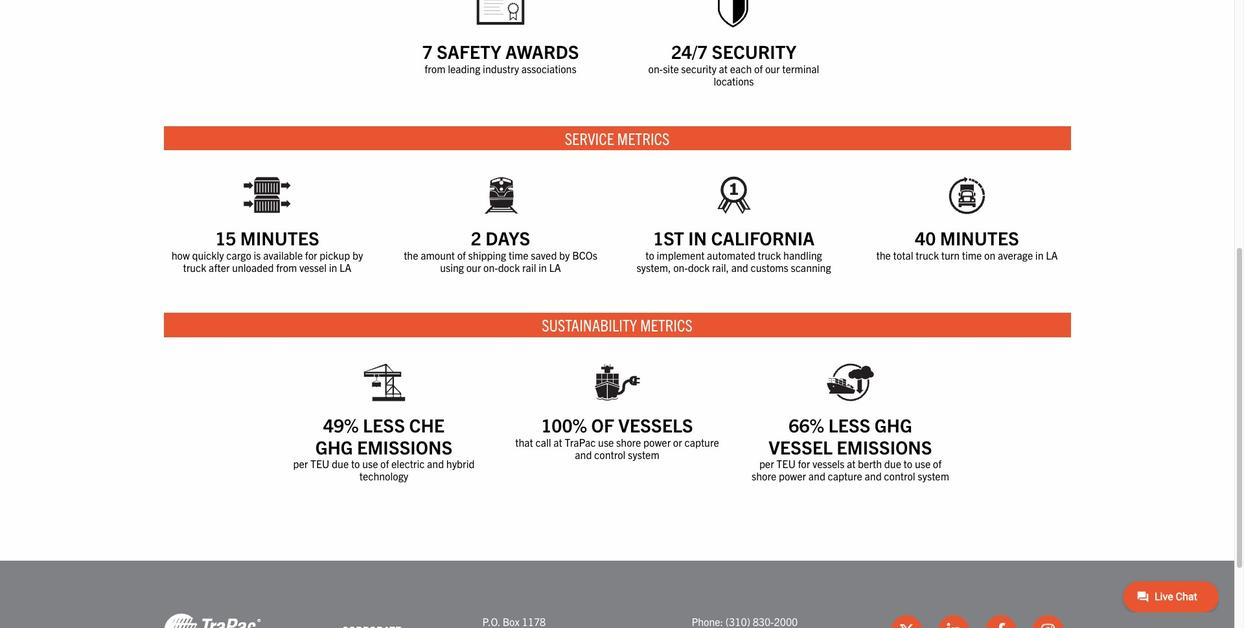 Task type: describe. For each thing, give the bounding box(es) containing it.
that
[[515, 436, 533, 449]]

how
[[171, 249, 190, 262]]

safety
[[437, 39, 501, 63]]

dock inside 2 days the amount of shipping time saved by bcos using our on-dock rail in la
[[498, 261, 520, 274]]

associations
[[522, 62, 576, 75]]

ghg inside 66% less ghg vessel emissions per teu for vessels at berth due to use of shore power and capture and control system
[[875, 413, 912, 437]]

by inside '15 minutes how quickly cargo is available for pickup by truck after unloaded from vessel in la'
[[352, 249, 363, 262]]

shipping
[[468, 249, 506, 262]]

shore inside the '100% of vessels that call at trapac use shore power or capture and control system'
[[616, 436, 641, 449]]

control inside 66% less ghg vessel emissions per teu for vessels at berth due to use of shore power and capture and control system
[[884, 470, 915, 483]]

amount
[[421, 249, 455, 262]]

by inside 2 days the amount of shipping time saved by bcos using our on-dock rail in la
[[559, 249, 570, 262]]

vessels
[[618, 413, 693, 437]]

p.o.
[[482, 616, 500, 629]]

49% less che ghg emissions per teu due to use of electric and hybrid technology
[[293, 413, 475, 483]]

security
[[712, 39, 796, 63]]

due inside the 49% less che ghg emissions per teu due to use of electric and hybrid technology
[[332, 458, 349, 471]]

days
[[486, 226, 530, 250]]

truck inside 1st in california to implement automated truck handling system, on-dock rail, and customs scanning
[[758, 249, 781, 262]]

less for ghg
[[363, 413, 405, 437]]

on- inside 2 days the amount of shipping time saved by bcos using our on-dock rail in la
[[483, 261, 498, 274]]

and for emissions
[[427, 458, 444, 471]]

la for 15 minutes
[[340, 261, 351, 274]]

in inside 1st in california to implement automated truck handling system, on-dock rail, and customs scanning
[[688, 226, 707, 250]]

phone: (310) 830-2000
[[692, 616, 798, 629]]

per for vessel
[[759, 458, 774, 471]]

service metrics
[[565, 128, 670, 148]]

24/7
[[671, 39, 708, 63]]

leading
[[448, 62, 480, 75]]

quickly
[[192, 249, 224, 262]]

unloaded
[[232, 261, 274, 274]]

less for vessel
[[828, 413, 870, 437]]

40
[[915, 226, 936, 250]]

on- inside 1st in california to implement automated truck handling system, on-dock rail, and customs scanning
[[673, 261, 688, 274]]

after
[[209, 261, 230, 274]]

66% less ghg vessel emissions per teu for vessels at berth due to use of shore power and capture and control system
[[752, 413, 949, 483]]

2000
[[774, 616, 798, 629]]

66%
[[789, 413, 824, 437]]

service
[[565, 128, 614, 148]]

on- inside 24/7 security on-site security at each of our terminal locations
[[648, 62, 663, 75]]

sustainability
[[542, 315, 637, 335]]

per for ghg
[[293, 458, 308, 471]]

rail,
[[712, 261, 729, 274]]

phone:
[[692, 616, 723, 629]]

100%
[[541, 413, 587, 437]]

truck inside '15 minutes how quickly cargo is available for pickup by truck after unloaded from vessel in la'
[[183, 261, 206, 274]]

at for 24/7
[[719, 62, 728, 75]]

2
[[471, 226, 481, 250]]

scanning
[[791, 261, 831, 274]]

use inside the '100% of vessels that call at trapac use shore power or capture and control system'
[[598, 436, 614, 449]]

1st in california to implement automated truck handling system, on-dock rail, and customs scanning
[[637, 226, 831, 274]]

berth
[[858, 458, 882, 471]]

capture inside the '100% of vessels that call at trapac use shore power or capture and control system'
[[685, 436, 719, 449]]

vessel
[[299, 261, 327, 274]]

customs
[[751, 261, 788, 274]]

minutes for 15 minutes
[[240, 226, 319, 250]]

site
[[663, 62, 679, 75]]

or
[[673, 436, 682, 449]]

capture inside 66% less ghg vessel emissions per teu for vessels at berth due to use of shore power and capture and control system
[[828, 470, 862, 483]]

hybrid
[[446, 458, 475, 471]]

the for 40
[[876, 249, 891, 262]]

vessels
[[813, 458, 845, 471]]

bcos
[[572, 249, 597, 262]]

40 minutes the total truck turn time on average in la
[[876, 226, 1058, 262]]

15
[[215, 226, 236, 250]]

awards
[[506, 39, 579, 63]]

electric
[[391, 458, 425, 471]]

handling
[[783, 249, 822, 262]]

p.o. box 1178
[[482, 616, 546, 629]]

metrics for 100% of vessels
[[640, 315, 693, 335]]

our inside 24/7 security on-site security at each of our terminal locations
[[765, 62, 780, 75]]

system inside the '100% of vessels that call at trapac use shore power or capture and control system'
[[628, 448, 659, 461]]

to inside 1st in california to implement automated truck handling system, on-dock rail, and customs scanning
[[646, 249, 654, 262]]

using
[[440, 261, 464, 274]]

teu for vessel
[[777, 458, 796, 471]]

emissions for ghg
[[837, 435, 932, 458]]

terminal
[[782, 62, 819, 75]]

is
[[254, 249, 261, 262]]

emissions for che
[[357, 435, 452, 458]]

our inside 2 days the amount of shipping time saved by bcos using our on-dock rail in la
[[466, 261, 481, 274]]

locations
[[714, 74, 754, 87]]

on
[[984, 249, 996, 262]]

system inside 66% less ghg vessel emissions per teu for vessels at berth due to use of shore power and capture and control system
[[918, 470, 949, 483]]

la inside 40 minutes the total truck turn time on average in la
[[1046, 249, 1058, 262]]

pickup
[[320, 249, 350, 262]]

7
[[422, 39, 433, 63]]

metrics for 2 days
[[617, 128, 670, 148]]

available
[[263, 249, 303, 262]]

shore inside 66% less ghg vessel emissions per teu for vessels at berth due to use of shore power and capture and control system
[[752, 470, 777, 483]]

of inside the '100% of vessels that call at trapac use shore power or capture and control system'
[[591, 413, 614, 437]]

dock inside 1st in california to implement automated truck handling system, on-dock rail, and customs scanning
[[688, 261, 710, 274]]

trapac
[[565, 436, 596, 449]]



Task type: vqa. For each thing, say whether or not it's contained in the screenshot.
access
no



Task type: locate. For each thing, give the bounding box(es) containing it.
1 horizontal spatial our
[[765, 62, 780, 75]]

power inside 66% less ghg vessel emissions per teu for vessels at berth due to use of shore power and capture and control system
[[779, 470, 806, 483]]

la inside 2 days the amount of shipping time saved by bcos using our on-dock rail in la
[[549, 261, 561, 274]]

0 horizontal spatial for
[[305, 249, 317, 262]]

2 per from the left
[[759, 458, 774, 471]]

security
[[681, 62, 717, 75]]

1 vertical spatial for
[[798, 458, 810, 471]]

24/7 security on-site security at each of our terminal locations
[[648, 39, 819, 87]]

1 horizontal spatial teu
[[777, 458, 796, 471]]

2 by from the left
[[559, 249, 570, 262]]

turn
[[941, 249, 960, 262]]

system,
[[637, 261, 671, 274]]

0 vertical spatial for
[[305, 249, 317, 262]]

capture down vessel
[[828, 470, 862, 483]]

1 vertical spatial from
[[276, 261, 297, 274]]

from
[[425, 62, 445, 75], [276, 261, 297, 274]]

15 minutes how quickly cargo is available for pickup by truck after unloaded from vessel in la
[[171, 226, 363, 274]]

power left or
[[643, 436, 671, 449]]

0 vertical spatial shore
[[616, 436, 641, 449]]

emissions inside the 49% less che ghg emissions per teu due to use of electric and hybrid technology
[[357, 435, 452, 458]]

corporate image
[[164, 613, 261, 629]]

control inside the '100% of vessels that call at trapac use shore power or capture and control system'
[[594, 448, 626, 461]]

1 teu from the left
[[310, 458, 329, 471]]

for for 15 minutes
[[305, 249, 317, 262]]

0 vertical spatial power
[[643, 436, 671, 449]]

1 horizontal spatial minutes
[[940, 226, 1019, 250]]

to left implement
[[646, 249, 654, 262]]

metrics right service
[[617, 128, 670, 148]]

power inside the '100% of vessels that call at trapac use shore power or capture and control system'
[[643, 436, 671, 449]]

(310)
[[726, 616, 750, 629]]

0 vertical spatial control
[[594, 448, 626, 461]]

by left bcos
[[559, 249, 570, 262]]

the
[[404, 249, 418, 262], [876, 249, 891, 262]]

la inside '15 minutes how quickly cargo is available for pickup by truck after unloaded from vessel in la'
[[340, 261, 351, 274]]

system down vessels
[[628, 448, 659, 461]]

0 vertical spatial at
[[719, 62, 728, 75]]

due
[[332, 458, 349, 471], [884, 458, 901, 471]]

teu inside the 49% less che ghg emissions per teu due to use of electric and hybrid technology
[[310, 458, 329, 471]]

teu left vessels
[[777, 458, 796, 471]]

technology
[[359, 470, 408, 483]]

due down the 49% on the bottom
[[332, 458, 349, 471]]

emissions
[[357, 435, 452, 458], [837, 435, 932, 458]]

1 time from the left
[[509, 249, 529, 262]]

for for 66% less ghg
[[798, 458, 810, 471]]

at left 'each'
[[719, 62, 728, 75]]

use inside the 49% less che ghg emissions per teu due to use of electric and hybrid technology
[[362, 458, 378, 471]]

dock
[[498, 261, 520, 274], [688, 261, 710, 274]]

and inside the '100% of vessels that call at trapac use shore power or capture and control system'
[[575, 448, 592, 461]]

and right vessels
[[865, 470, 882, 483]]

0 horizontal spatial minutes
[[240, 226, 319, 250]]

0 horizontal spatial on-
[[483, 261, 498, 274]]

0 vertical spatial metrics
[[617, 128, 670, 148]]

ghg inside the 49% less che ghg emissions per teu due to use of electric and hybrid technology
[[315, 435, 353, 458]]

0 vertical spatial our
[[765, 62, 780, 75]]

2 minutes from the left
[[940, 226, 1019, 250]]

truck left "after"
[[183, 261, 206, 274]]

teu
[[310, 458, 329, 471], [777, 458, 796, 471]]

for inside 66% less ghg vessel emissions per teu for vessels at berth due to use of shore power and capture and control system
[[798, 458, 810, 471]]

2 due from the left
[[884, 458, 901, 471]]

california
[[711, 226, 815, 250]]

1 vertical spatial power
[[779, 470, 806, 483]]

1 by from the left
[[352, 249, 363, 262]]

1 minutes from the left
[[240, 226, 319, 250]]

in right rail
[[539, 261, 547, 274]]

and right rail,
[[731, 261, 748, 274]]

of inside 66% less ghg vessel emissions per teu for vessels at berth due to use of shore power and capture and control system
[[933, 458, 942, 471]]

0 horizontal spatial ghg
[[315, 435, 353, 458]]

1 horizontal spatial dock
[[688, 261, 710, 274]]

0 horizontal spatial per
[[293, 458, 308, 471]]

in right 1st
[[688, 226, 707, 250]]

in right average
[[1035, 249, 1044, 262]]

from left vessel
[[276, 261, 297, 274]]

average
[[998, 249, 1033, 262]]

use inside 66% less ghg vessel emissions per teu for vessels at berth due to use of shore power and capture and control system
[[915, 458, 931, 471]]

2 horizontal spatial truck
[[916, 249, 939, 262]]

teu inside 66% less ghg vessel emissions per teu for vessels at berth due to use of shore power and capture and control system
[[777, 458, 796, 471]]

use right berth
[[915, 458, 931, 471]]

the left amount
[[404, 249, 418, 262]]

in inside 2 days the amount of shipping time saved by bcos using our on-dock rail in la
[[539, 261, 547, 274]]

1 horizontal spatial due
[[884, 458, 901, 471]]

and inside 1st in california to implement automated truck handling system, on-dock rail, and customs scanning
[[731, 261, 748, 274]]

0 horizontal spatial shore
[[616, 436, 641, 449]]

1 the from the left
[[404, 249, 418, 262]]

of
[[754, 62, 763, 75], [457, 249, 466, 262], [591, 413, 614, 437], [380, 458, 389, 471], [933, 458, 942, 471]]

2 horizontal spatial on-
[[673, 261, 688, 274]]

2 days the amount of shipping time saved by bcos using our on-dock rail in la
[[404, 226, 597, 274]]

1 vertical spatial metrics
[[640, 315, 693, 335]]

0 horizontal spatial dock
[[498, 261, 520, 274]]

2 vertical spatial at
[[847, 458, 856, 471]]

2 teu from the left
[[777, 458, 796, 471]]

and down 100%
[[575, 448, 592, 461]]

metrics down system,
[[640, 315, 693, 335]]

on-
[[648, 62, 663, 75], [483, 261, 498, 274], [673, 261, 688, 274]]

and down vessel
[[809, 470, 825, 483]]

by right pickup
[[352, 249, 363, 262]]

implement
[[657, 249, 705, 262]]

industry
[[483, 62, 519, 75]]

1 horizontal spatial capture
[[828, 470, 862, 483]]

1 less from the left
[[363, 413, 405, 437]]

la right vessel
[[340, 261, 351, 274]]

time
[[509, 249, 529, 262], [962, 249, 982, 262]]

1 horizontal spatial on-
[[648, 62, 663, 75]]

time for minutes
[[962, 249, 982, 262]]

our left the terminal
[[765, 62, 780, 75]]

emissions inside 66% less ghg vessel emissions per teu for vessels at berth due to use of shore power and capture and control system
[[837, 435, 932, 458]]

use left electric
[[362, 458, 378, 471]]

cargo
[[226, 249, 251, 262]]

1 due from the left
[[332, 458, 349, 471]]

la right average
[[1046, 249, 1058, 262]]

the for 2
[[404, 249, 418, 262]]

2 horizontal spatial to
[[904, 458, 913, 471]]

shore down vessel
[[752, 470, 777, 483]]

0 vertical spatial from
[[425, 62, 445, 75]]

at inside the '100% of vessels that call at trapac use shore power or capture and control system'
[[554, 436, 562, 449]]

of inside 24/7 security on-site security at each of our terminal locations
[[754, 62, 763, 75]]

on- right system,
[[673, 261, 688, 274]]

dock left rail
[[498, 261, 520, 274]]

on- left 24/7 at the top right
[[648, 62, 663, 75]]

for inside '15 minutes how quickly cargo is available for pickup by truck after unloaded from vessel in la'
[[305, 249, 317, 262]]

for
[[305, 249, 317, 262], [798, 458, 810, 471]]

each
[[730, 62, 752, 75]]

at for 100%
[[554, 436, 562, 449]]

1 horizontal spatial by
[[559, 249, 570, 262]]

less left che at left bottom
[[363, 413, 405, 437]]

100% of vessels that call at trapac use shore power or capture and control system
[[515, 413, 719, 461]]

from inside 7 safety awards from leading industry associations
[[425, 62, 445, 75]]

2 dock from the left
[[688, 261, 710, 274]]

0 vertical spatial capture
[[685, 436, 719, 449]]

2 the from the left
[[876, 249, 891, 262]]

1 horizontal spatial control
[[884, 470, 915, 483]]

the left total
[[876, 249, 891, 262]]

truck left handling
[[758, 249, 781, 262]]

call
[[536, 436, 551, 449]]

footer containing p.o. box 1178
[[0, 561, 1234, 629]]

and inside the 49% less che ghg emissions per teu due to use of electric and hybrid technology
[[427, 458, 444, 471]]

1 horizontal spatial truck
[[758, 249, 781, 262]]

0 horizontal spatial our
[[466, 261, 481, 274]]

truck
[[758, 249, 781, 262], [916, 249, 939, 262], [183, 261, 206, 274]]

1 vertical spatial control
[[884, 470, 915, 483]]

0 horizontal spatial system
[[628, 448, 659, 461]]

1 horizontal spatial for
[[798, 458, 810, 471]]

power
[[643, 436, 671, 449], [779, 470, 806, 483]]

for left pickup
[[305, 249, 317, 262]]

1 horizontal spatial from
[[425, 62, 445, 75]]

the inside 2 days the amount of shipping time saved by bcos using our on-dock rail in la
[[404, 249, 418, 262]]

830-
[[753, 616, 774, 629]]

la
[[1046, 249, 1058, 262], [340, 261, 351, 274], [549, 261, 561, 274]]

minutes up unloaded
[[240, 226, 319, 250]]

minutes inside '15 minutes how quickly cargo is available for pickup by truck after unloaded from vessel in la'
[[240, 226, 319, 250]]

1 vertical spatial our
[[466, 261, 481, 274]]

in
[[688, 226, 707, 250], [1035, 249, 1044, 262], [329, 261, 337, 274], [539, 261, 547, 274]]

1 vertical spatial system
[[918, 470, 949, 483]]

0 horizontal spatial truck
[[183, 261, 206, 274]]

of inside 2 days the amount of shipping time saved by bcos using our on-dock rail in la
[[457, 249, 466, 262]]

0 horizontal spatial from
[[276, 261, 297, 274]]

at left berth
[[847, 458, 856, 471]]

our right using
[[466, 261, 481, 274]]

minutes right 40
[[940, 226, 1019, 250]]

2 horizontal spatial use
[[915, 458, 931, 471]]

in right vessel
[[329, 261, 337, 274]]

2 time from the left
[[962, 249, 982, 262]]

time inside 2 days the amount of shipping time saved by bcos using our on-dock rail in la
[[509, 249, 529, 262]]

system
[[628, 448, 659, 461], [918, 470, 949, 483]]

0 horizontal spatial less
[[363, 413, 405, 437]]

minutes
[[240, 226, 319, 250], [940, 226, 1019, 250]]

box
[[503, 616, 520, 629]]

0 horizontal spatial emissions
[[357, 435, 452, 458]]

teu down the 49% on the bottom
[[310, 458, 329, 471]]

1 horizontal spatial to
[[646, 249, 654, 262]]

2 horizontal spatial at
[[847, 458, 856, 471]]

0 horizontal spatial teu
[[310, 458, 329, 471]]

7 safety awards from leading industry associations
[[422, 39, 579, 75]]

1 horizontal spatial the
[[876, 249, 891, 262]]

vessel
[[769, 435, 833, 458]]

sustainability metrics
[[542, 315, 693, 335]]

control
[[594, 448, 626, 461], [884, 470, 915, 483]]

time left 'on'
[[962, 249, 982, 262]]

saved
[[531, 249, 557, 262]]

at
[[719, 62, 728, 75], [554, 436, 562, 449], [847, 458, 856, 471]]

and left hybrid at bottom
[[427, 458, 444, 471]]

to inside 66% less ghg vessel emissions per teu for vessels at berth due to use of shore power and capture and control system
[[904, 458, 913, 471]]

per inside the 49% less che ghg emissions per teu due to use of electric and hybrid technology
[[293, 458, 308, 471]]

1 emissions from the left
[[357, 435, 452, 458]]

1st
[[653, 226, 684, 250]]

footer
[[0, 561, 1234, 629]]

1178
[[522, 616, 546, 629]]

1 vertical spatial capture
[[828, 470, 862, 483]]

1 horizontal spatial emissions
[[837, 435, 932, 458]]

1 horizontal spatial per
[[759, 458, 774, 471]]

0 horizontal spatial at
[[554, 436, 562, 449]]

0 horizontal spatial la
[[340, 261, 351, 274]]

for left vessels
[[798, 458, 810, 471]]

and for implement
[[731, 261, 748, 274]]

at inside 24/7 security on-site security at each of our terminal locations
[[719, 62, 728, 75]]

0 horizontal spatial by
[[352, 249, 363, 262]]

0 horizontal spatial the
[[404, 249, 418, 262]]

0 horizontal spatial time
[[509, 249, 529, 262]]

the inside 40 minutes the total truck turn time on average in la
[[876, 249, 891, 262]]

due inside 66% less ghg vessel emissions per teu for vessels at berth due to use of shore power and capture and control system
[[884, 458, 901, 471]]

less right 66%
[[828, 413, 870, 437]]

0 horizontal spatial due
[[332, 458, 349, 471]]

0 horizontal spatial control
[[594, 448, 626, 461]]

dock left rail,
[[688, 261, 710, 274]]

1 horizontal spatial use
[[598, 436, 614, 449]]

1 dock from the left
[[498, 261, 520, 274]]

1 horizontal spatial time
[[962, 249, 982, 262]]

1 horizontal spatial shore
[[752, 470, 777, 483]]

minutes for 40 minutes
[[940, 226, 1019, 250]]

time for days
[[509, 249, 529, 262]]

and
[[731, 261, 748, 274], [575, 448, 592, 461], [427, 458, 444, 471], [809, 470, 825, 483], [865, 470, 882, 483]]

use right trapac
[[598, 436, 614, 449]]

per inside 66% less ghg vessel emissions per teu for vessels at berth due to use of shore power and capture and control system
[[759, 458, 774, 471]]

power down vessel
[[779, 470, 806, 483]]

49%
[[323, 413, 359, 437]]

1 horizontal spatial ghg
[[875, 413, 912, 437]]

teu for ghg
[[310, 458, 329, 471]]

2 emissions from the left
[[837, 435, 932, 458]]

truck left turn
[[916, 249, 939, 262]]

capture
[[685, 436, 719, 449], [828, 470, 862, 483]]

shore right trapac
[[616, 436, 641, 449]]

time inside 40 minutes the total truck turn time on average in la
[[962, 249, 982, 262]]

0 vertical spatial system
[[628, 448, 659, 461]]

1 vertical spatial shore
[[752, 470, 777, 483]]

per
[[293, 458, 308, 471], [759, 458, 774, 471]]

minutes inside 40 minutes the total truck turn time on average in la
[[940, 226, 1019, 250]]

to down the 49% on the bottom
[[351, 458, 360, 471]]

due right berth
[[884, 458, 901, 471]]

ghg
[[875, 413, 912, 437], [315, 435, 353, 458]]

1 horizontal spatial la
[[549, 261, 561, 274]]

total
[[893, 249, 913, 262]]

1 horizontal spatial power
[[779, 470, 806, 483]]

0 horizontal spatial capture
[[685, 436, 719, 449]]

1 horizontal spatial less
[[828, 413, 870, 437]]

1 horizontal spatial system
[[918, 470, 949, 483]]

less inside 66% less ghg vessel emissions per teu for vessels at berth due to use of shore power and capture and control system
[[828, 413, 870, 437]]

la right rail
[[549, 261, 561, 274]]

at right call at the bottom left of page
[[554, 436, 562, 449]]

control down vessels
[[594, 448, 626, 461]]

to right berth
[[904, 458, 913, 471]]

0 horizontal spatial power
[[643, 436, 671, 449]]

by
[[352, 249, 363, 262], [559, 249, 570, 262]]

2 horizontal spatial la
[[1046, 249, 1058, 262]]

0 horizontal spatial to
[[351, 458, 360, 471]]

capture right or
[[685, 436, 719, 449]]

to inside the 49% less che ghg emissions per teu due to use of electric and hybrid technology
[[351, 458, 360, 471]]

truck inside 40 minutes the total truck turn time on average in la
[[916, 249, 939, 262]]

shore
[[616, 436, 641, 449], [752, 470, 777, 483]]

control right berth
[[884, 470, 915, 483]]

on- down 'days'
[[483, 261, 498, 274]]

metrics
[[617, 128, 670, 148], [640, 315, 693, 335]]

1 per from the left
[[293, 458, 308, 471]]

rail
[[522, 261, 536, 274]]

from left leading
[[425, 62, 445, 75]]

0 horizontal spatial use
[[362, 458, 378, 471]]

less inside the 49% less che ghg emissions per teu due to use of electric and hybrid technology
[[363, 413, 405, 437]]

and for call
[[575, 448, 592, 461]]

1 horizontal spatial at
[[719, 62, 728, 75]]

to
[[646, 249, 654, 262], [351, 458, 360, 471], [904, 458, 913, 471]]

in inside '15 minutes how quickly cargo is available for pickup by truck after unloaded from vessel in la'
[[329, 261, 337, 274]]

la for 2 days
[[549, 261, 561, 274]]

from inside '15 minutes how quickly cargo is available for pickup by truck after unloaded from vessel in la'
[[276, 261, 297, 274]]

automated
[[707, 249, 755, 262]]

time left saved
[[509, 249, 529, 262]]

1 vertical spatial at
[[554, 436, 562, 449]]

che
[[409, 413, 445, 437]]

system right berth
[[918, 470, 949, 483]]

2 less from the left
[[828, 413, 870, 437]]

at inside 66% less ghg vessel emissions per teu for vessels at berth due to use of shore power and capture and control system
[[847, 458, 856, 471]]

of inside the 49% less che ghg emissions per teu due to use of electric and hybrid technology
[[380, 458, 389, 471]]

in inside 40 minutes the total truck turn time on average in la
[[1035, 249, 1044, 262]]



